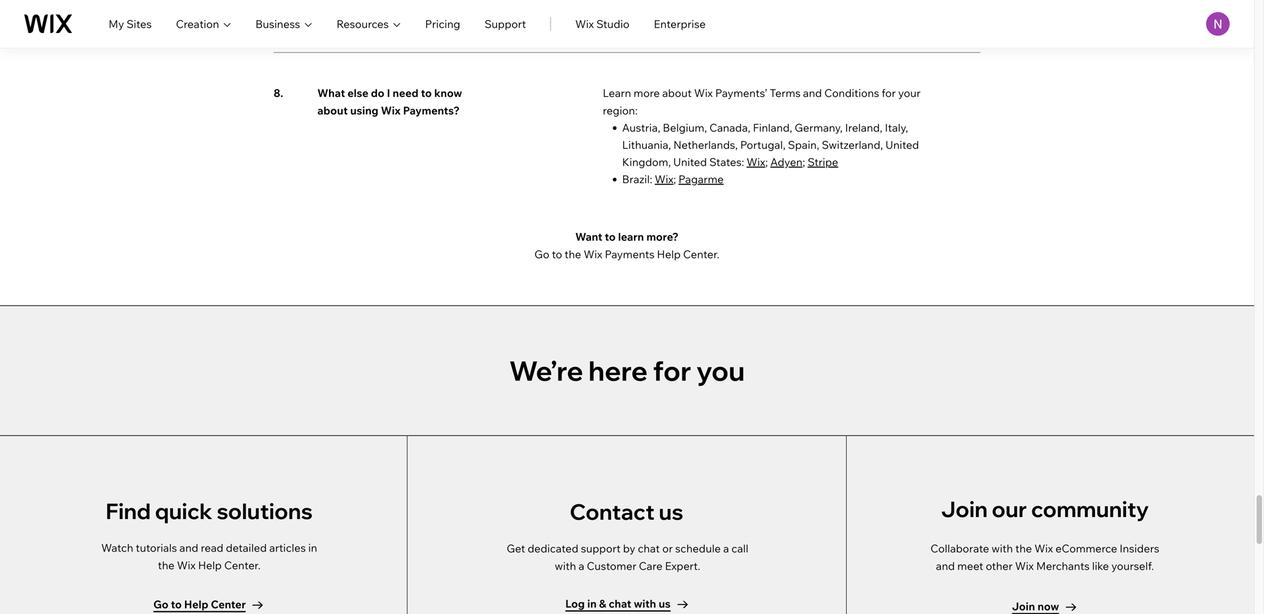 Task type: describe. For each thing, give the bounding box(es) containing it.
0 horizontal spatial for
[[653, 353, 692, 387]]

.
[[717, 247, 720, 261]]

netherlands,
[[674, 138, 738, 151]]

want to learn more? go to the wix payments help center .
[[535, 230, 720, 261]]

detailed
[[226, 541, 267, 555]]

and for ​learn more about wix payments' terms and conditions for your region:
[[803, 86, 822, 100]]

you
[[697, 353, 745, 387]]

terms
[[770, 86, 801, 100]]

austria, belgium, canada, finland, germany, ireland, italy, lithuania, netherlands, portugal, spain, switzerland, united kingdom, united states:
[[622, 121, 919, 169]]

enterprise
[[654, 17, 706, 31]]

articles
[[269, 541, 306, 555]]

about inside what else do i need to know about using wix payments?
[[317, 104, 348, 117]]

payments?
[[403, 104, 460, 117]]

adyen
[[771, 155, 803, 169]]

join now
[[1012, 600, 1060, 613]]

support
[[581, 542, 621, 555]]

conditions
[[825, 86, 880, 100]]

find quick solutions
[[106, 497, 313, 524]]

find
[[106, 497, 151, 524]]

i
[[387, 86, 390, 100]]

brazil: wix ; pagarme
[[622, 172, 724, 186]]

yourself.
[[1112, 559, 1154, 573]]

pagarme link
[[679, 172, 724, 186]]

enterprise link
[[654, 16, 706, 32]]

wix inside what else do i need to know about using wix payments?
[[381, 104, 401, 117]]

wix left studio
[[575, 17, 594, 31]]

payments'
[[716, 86, 768, 100]]

pagarme
[[679, 172, 724, 186]]

go to help center
[[153, 598, 246, 611]]

do
[[371, 86, 385, 100]]

business
[[256, 17, 300, 31]]

states:
[[710, 155, 744, 169]]

what else do i need to know about using wix payments?
[[317, 86, 462, 117]]

center.
[[224, 558, 261, 572]]

using
[[350, 104, 379, 117]]

0 horizontal spatial united
[[674, 155, 707, 169]]

center inside want to learn more? go to the wix payments help center .
[[683, 247, 717, 261]]

else
[[348, 86, 369, 100]]

with inside get dedicated support by chat or schedule a call with a customer care expert.
[[555, 559, 576, 573]]

join now link
[[1012, 598, 1078, 614]]

finland,
[[753, 121, 793, 134]]

wix inside watch tutorials and read detailed articles in the wix help center.
[[177, 558, 196, 572]]

meet
[[958, 559, 984, 573]]

creation button
[[176, 16, 231, 32]]

business button
[[256, 16, 312, 32]]

wix right other
[[1016, 559, 1034, 573]]

switzerland,
[[822, 138, 883, 151]]

wix payments help center link
[[584, 247, 717, 261]]

care
[[639, 559, 663, 573]]

contact
[[570, 498, 655, 525]]

help for read
[[198, 558, 222, 572]]

help for more?
[[657, 247, 681, 261]]

go inside want to learn more? go to the wix payments help center .
[[535, 247, 550, 261]]

like
[[1093, 559, 1109, 573]]

insiders
[[1120, 542, 1160, 555]]

ecommerce
[[1056, 542, 1118, 555]]

italy,
[[885, 121, 909, 134]]

payments
[[605, 247, 655, 261]]

my sites link
[[109, 16, 152, 32]]

wix ; adyen ; stripe
[[747, 155, 839, 169]]

1 vertical spatial a
[[579, 559, 585, 573]]

solutions
[[217, 497, 313, 524]]

germany,
[[795, 121, 843, 134]]

wix studio link
[[575, 16, 630, 32]]

0 horizontal spatial ;
[[674, 172, 676, 186]]

the inside want to learn more? go to the wix payments help center .
[[565, 247, 581, 261]]

0 horizontal spatial chat
[[609, 597, 632, 610]]

chat inside get dedicated support by chat or schedule a call with a customer care expert.
[[638, 542, 660, 555]]

go to help center link
[[153, 596, 265, 614]]

watch tutorials and read detailed articles in the wix help center.
[[101, 541, 317, 572]]

get
[[507, 542, 525, 555]]

now
[[1038, 600, 1060, 613]]

know
[[434, 86, 462, 100]]

for inside '​learn more about wix payments' terms and conditions for your region:'
[[882, 86, 896, 100]]

support link
[[485, 16, 526, 32]]

​learn
[[603, 86, 631, 100]]

8.
[[274, 86, 283, 100]]

more?
[[647, 230, 679, 244]]

log in & chat with us link
[[566, 595, 690, 614]]

region:
[[603, 104, 638, 117]]

collaborate
[[931, 542, 990, 555]]

read
[[201, 541, 224, 555]]

2 vertical spatial help
[[184, 598, 208, 611]]

wix inside '​learn more about wix payments' terms and conditions for your region:'
[[694, 86, 713, 100]]

in inside the log in & chat with us link
[[587, 597, 597, 610]]



Task type: locate. For each thing, give the bounding box(es) containing it.
and inside collaborate with the wix ecommerce insiders and meet other wix merchants like yourself.
[[936, 559, 955, 573]]

and for collaborate with the wix ecommerce insiders and meet other wix merchants like yourself.
[[936, 559, 955, 573]]

pricing link
[[425, 16, 460, 32]]

with down care
[[634, 597, 656, 610]]

profile image image
[[1207, 12, 1230, 36]]

wix link down kingdom,
[[655, 172, 674, 186]]

community
[[1032, 495, 1149, 522]]

the down our
[[1016, 542, 1032, 555]]

tutorials
[[136, 541, 177, 555]]

my
[[109, 17, 124, 31]]

wix link for adyen
[[747, 155, 766, 169]]

0 vertical spatial for
[[882, 86, 896, 100]]

join up collaborate
[[941, 495, 988, 522]]

merchants
[[1037, 559, 1090, 573]]

2 us from the top
[[659, 597, 671, 610]]

about inside '​learn more about wix payments' terms and conditions for your region:'
[[663, 86, 692, 100]]

more
[[634, 86, 660, 100]]

wix left payments'
[[694, 86, 713, 100]]

and left read
[[179, 541, 198, 555]]

0 vertical spatial a
[[724, 542, 729, 555]]

a
[[724, 542, 729, 555], [579, 559, 585, 573]]

schedule
[[676, 542, 721, 555]]

1 horizontal spatial wix link
[[747, 155, 766, 169]]

0 vertical spatial go
[[535, 247, 550, 261]]

pricing
[[425, 17, 460, 31]]

join for join our community
[[941, 495, 988, 522]]

a left call
[[724, 542, 729, 555]]

; down "portugal,"
[[766, 155, 768, 169]]

1 horizontal spatial in
[[587, 597, 597, 610]]

1 horizontal spatial ;
[[766, 155, 768, 169]]

with up other
[[992, 542, 1013, 555]]

0 horizontal spatial center
[[211, 598, 246, 611]]

1 vertical spatial wix link
[[655, 172, 674, 186]]

0 horizontal spatial join
[[941, 495, 988, 522]]

and inside watch tutorials and read detailed articles in the wix help center.
[[179, 541, 198, 555]]

1 horizontal spatial go
[[535, 247, 550, 261]]

wix down kingdom,
[[655, 172, 674, 186]]

watch
[[101, 541, 133, 555]]

0 horizontal spatial and
[[179, 541, 198, 555]]

0 horizontal spatial with
[[555, 559, 576, 573]]

creation
[[176, 17, 219, 31]]

0 vertical spatial and
[[803, 86, 822, 100]]

with inside collaborate with the wix ecommerce insiders and meet other wix merchants like yourself.
[[992, 542, 1013, 555]]

join left now
[[1012, 600, 1036, 613]]

1 vertical spatial the
[[1016, 542, 1032, 555]]

get dedicated support by chat or schedule a call with a customer care expert.
[[507, 542, 749, 573]]

brazil:
[[622, 172, 653, 186]]

log
[[566, 597, 585, 610]]

the inside watch tutorials and read detailed articles in the wix help center.
[[158, 558, 175, 572]]

with down dedicated
[[555, 559, 576, 573]]

1 vertical spatial about
[[317, 104, 348, 117]]

we're
[[509, 353, 583, 387]]

and
[[803, 86, 822, 100], [179, 541, 198, 555], [936, 559, 955, 573]]

the down want
[[565, 247, 581, 261]]

us up or
[[659, 498, 684, 525]]

; down spain, in the right of the page
[[803, 155, 805, 169]]

call
[[732, 542, 749, 555]]

center
[[683, 247, 717, 261], [211, 598, 246, 611]]

0 vertical spatial with
[[992, 542, 1013, 555]]

in left &
[[587, 597, 597, 610]]

us
[[659, 498, 684, 525], [659, 597, 671, 610]]

2 vertical spatial the
[[158, 558, 175, 572]]

about down what
[[317, 104, 348, 117]]

stripe link
[[808, 155, 839, 169]]

united up "pagarme"
[[674, 155, 707, 169]]

chat right &
[[609, 597, 632, 610]]

2 horizontal spatial with
[[992, 542, 1013, 555]]

austria,
[[622, 121, 661, 134]]

0 vertical spatial in
[[308, 541, 317, 555]]

help down watch tutorials and read detailed articles in the wix help center. at the left bottom of page
[[184, 598, 208, 611]]

the down tutorials
[[158, 558, 175, 572]]

in right articles
[[308, 541, 317, 555]]

lithuania,
[[622, 138, 671, 151]]

1 horizontal spatial for
[[882, 86, 896, 100]]

studio
[[597, 17, 630, 31]]

0 horizontal spatial wix link
[[655, 172, 674, 186]]

united down italy,
[[886, 138, 919, 151]]

1 horizontal spatial a
[[724, 542, 729, 555]]

us down care
[[659, 597, 671, 610]]

canada,
[[710, 121, 751, 134]]

1 vertical spatial center
[[211, 598, 246, 611]]

in
[[308, 541, 317, 555], [587, 597, 597, 610]]

learn
[[618, 230, 644, 244]]

customer
[[587, 559, 637, 573]]

1 horizontal spatial join
[[1012, 600, 1036, 613]]

1 horizontal spatial with
[[634, 597, 656, 610]]

0 horizontal spatial the
[[158, 558, 175, 572]]

adyen link
[[771, 155, 803, 169]]

dedicated
[[528, 542, 579, 555]]

kingdom,
[[622, 155, 671, 169]]

1 vertical spatial for
[[653, 353, 692, 387]]

my sites
[[109, 17, 152, 31]]

want
[[576, 230, 603, 244]]

wix inside want to learn more? go to the wix payments help center .
[[584, 247, 603, 261]]

by
[[623, 542, 636, 555]]

portugal,
[[741, 138, 786, 151]]

chat
[[638, 542, 660, 555], [609, 597, 632, 610]]

and right terms
[[803, 86, 822, 100]]

the inside collaborate with the wix ecommerce insiders and meet other wix merchants like yourself.
[[1016, 542, 1032, 555]]

help down read
[[198, 558, 222, 572]]

join
[[941, 495, 988, 522], [1012, 600, 1036, 613]]

1 vertical spatial with
[[555, 559, 576, 573]]

&
[[599, 597, 607, 610]]

other
[[986, 559, 1013, 573]]

about right the more in the top of the page
[[663, 86, 692, 100]]

1 vertical spatial help
[[198, 558, 222, 572]]

​learn more about wix payments' terms and conditions for your region:
[[603, 86, 921, 117]]

help inside watch tutorials and read detailed articles in the wix help center.
[[198, 558, 222, 572]]

the
[[565, 247, 581, 261], [1016, 542, 1032, 555], [158, 558, 175, 572]]

0 horizontal spatial about
[[317, 104, 348, 117]]

1 vertical spatial in
[[587, 597, 597, 610]]

1 horizontal spatial united
[[886, 138, 919, 151]]

contact us
[[570, 498, 684, 525]]

for left you
[[653, 353, 692, 387]]

to inside what else do i need to know about using wix payments?
[[421, 86, 432, 100]]

1 vertical spatial chat
[[609, 597, 632, 610]]

2 horizontal spatial ;
[[803, 155, 805, 169]]

wix link down "portugal,"
[[747, 155, 766, 169]]

wix down i
[[381, 104, 401, 117]]

0 vertical spatial the
[[565, 247, 581, 261]]

help
[[657, 247, 681, 261], [198, 558, 222, 572], [184, 598, 208, 611]]

0 vertical spatial help
[[657, 247, 681, 261]]

a down support
[[579, 559, 585, 573]]

expert.
[[665, 559, 701, 573]]

our
[[992, 495, 1027, 522]]

help down more?
[[657, 247, 681, 261]]

stripe
[[808, 155, 839, 169]]

0 horizontal spatial go
[[153, 598, 169, 611]]

1 horizontal spatial center
[[683, 247, 717, 261]]

and down collaborate
[[936, 559, 955, 573]]

0 horizontal spatial in
[[308, 541, 317, 555]]

wix down tutorials
[[177, 558, 196, 572]]

need
[[393, 86, 419, 100]]

what
[[317, 86, 345, 100]]

wix down "portugal,"
[[747, 155, 766, 169]]

and inside '​learn more about wix payments' terms and conditions for your region:'
[[803, 86, 822, 100]]

0 vertical spatial united
[[886, 138, 919, 151]]

1 vertical spatial join
[[1012, 600, 1036, 613]]

collaborate with the wix ecommerce insiders and meet other wix merchants like yourself.
[[931, 542, 1160, 573]]

wix up merchants on the bottom of page
[[1035, 542, 1054, 555]]

0 vertical spatial about
[[663, 86, 692, 100]]

join our community
[[941, 495, 1149, 522]]

resources
[[337, 17, 389, 31]]

ireland,
[[845, 121, 883, 134]]

1 us from the top
[[659, 498, 684, 525]]

1 vertical spatial united
[[674, 155, 707, 169]]

support
[[485, 17, 526, 31]]

2 vertical spatial with
[[634, 597, 656, 610]]

1 vertical spatial and
[[179, 541, 198, 555]]

belgium,
[[663, 121, 707, 134]]

1 horizontal spatial and
[[803, 86, 822, 100]]

0 vertical spatial chat
[[638, 542, 660, 555]]

sites
[[127, 17, 152, 31]]

wix link for pagarme
[[655, 172, 674, 186]]

resources button
[[337, 16, 401, 32]]

1 horizontal spatial the
[[565, 247, 581, 261]]

join inside join now link
[[1012, 600, 1036, 613]]

1 horizontal spatial about
[[663, 86, 692, 100]]

0 vertical spatial center
[[683, 247, 717, 261]]

we're here for you
[[509, 353, 745, 387]]

2 vertical spatial and
[[936, 559, 955, 573]]

1 horizontal spatial chat
[[638, 542, 660, 555]]

for
[[882, 86, 896, 100], [653, 353, 692, 387]]

1 vertical spatial us
[[659, 597, 671, 610]]

wix studio
[[575, 17, 630, 31]]

0 vertical spatial us
[[659, 498, 684, 525]]

in inside watch tutorials and read detailed articles in the wix help center.
[[308, 541, 317, 555]]

1 vertical spatial go
[[153, 598, 169, 611]]

; left "pagarme"
[[674, 172, 676, 186]]

wix
[[575, 17, 594, 31], [694, 86, 713, 100], [381, 104, 401, 117], [747, 155, 766, 169], [655, 172, 674, 186], [584, 247, 603, 261], [1035, 542, 1054, 555], [177, 558, 196, 572], [1016, 559, 1034, 573]]

0 vertical spatial join
[[941, 495, 988, 522]]

join for join now
[[1012, 600, 1036, 613]]

to
[[421, 86, 432, 100], [605, 230, 616, 244], [552, 247, 562, 261], [171, 598, 182, 611]]

for left your
[[882, 86, 896, 100]]

wix down want
[[584, 247, 603, 261]]

0 vertical spatial wix link
[[747, 155, 766, 169]]

0 horizontal spatial a
[[579, 559, 585, 573]]

help inside want to learn more? go to the wix payments help center .
[[657, 247, 681, 261]]

here
[[589, 353, 648, 387]]

2 horizontal spatial and
[[936, 559, 955, 573]]

chat up care
[[638, 542, 660, 555]]

2 horizontal spatial the
[[1016, 542, 1032, 555]]



Task type: vqa. For each thing, say whether or not it's contained in the screenshot.
All Templates link
no



